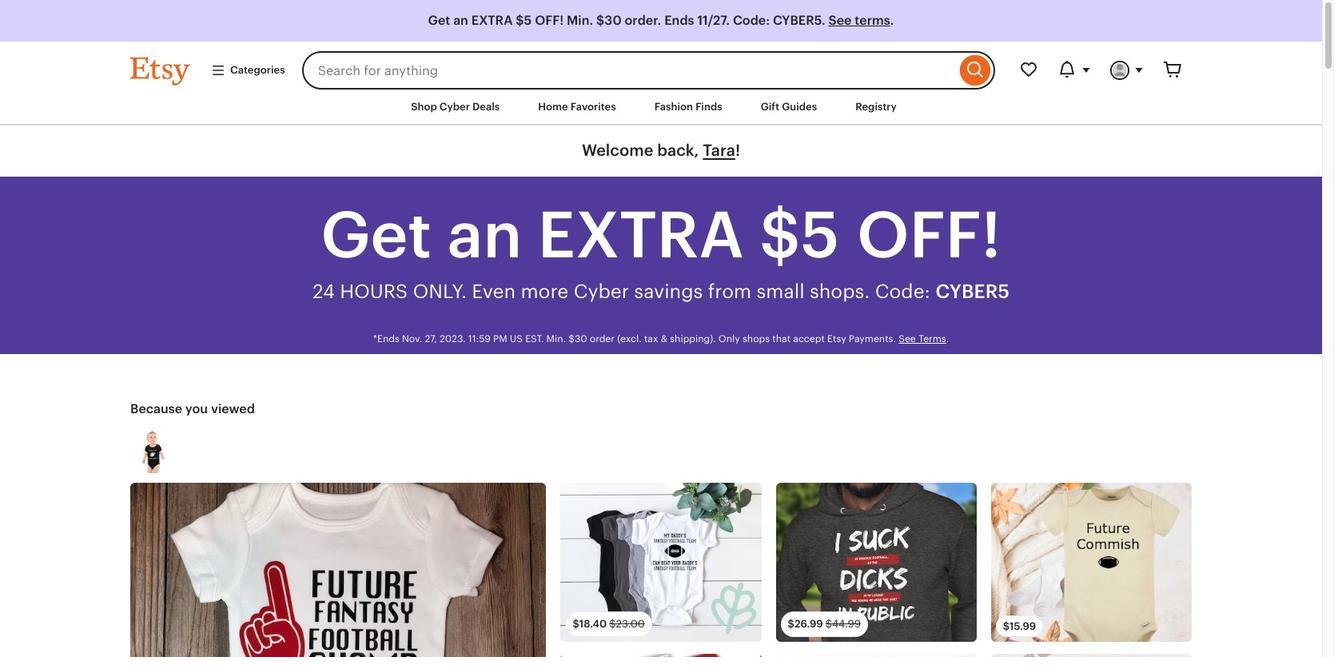 Task type: locate. For each thing, give the bounding box(es) containing it.
that
[[773, 334, 791, 345]]

0 horizontal spatial code:
[[733, 13, 770, 28]]

extra
[[472, 13, 513, 28], [538, 199, 745, 272]]

more
[[521, 281, 569, 302]]

cyber up order
[[574, 281, 629, 302]]

accept
[[794, 334, 825, 345]]

None search field
[[302, 51, 996, 90]]

1 vertical spatial get
[[321, 199, 432, 272]]

see terms link
[[899, 334, 947, 345]]

code: for shops.
[[876, 281, 931, 302]]

gift guides
[[761, 101, 818, 113]]

extra for $5 off!
[[538, 199, 745, 272]]

fashion finds
[[655, 101, 723, 113]]

an up even on the top left
[[448, 199, 523, 272]]

$30
[[597, 13, 622, 28], [569, 334, 588, 345]]

order.
[[625, 13, 662, 28]]

nov.
[[402, 334, 423, 345]]

1 horizontal spatial cyber
[[574, 281, 629, 302]]

code: up see terms
[[876, 281, 931, 302]]

*ends
[[373, 334, 400, 345]]

1 horizontal spatial extra
[[538, 199, 745, 272]]

etsy
[[828, 334, 847, 345]]

fashion finds link
[[643, 93, 735, 122]]

registry link
[[844, 93, 909, 122]]

0 horizontal spatial extra
[[472, 13, 513, 28]]

code:
[[733, 13, 770, 28], [876, 281, 931, 302]]

0 vertical spatial an
[[454, 13, 469, 28]]

funny fantasy football hoodie fantasy football loser punishment fantasy football draft hooded sweatshirt image
[[776, 483, 977, 643]]

.
[[891, 13, 895, 28], [947, 334, 950, 345]]

savings
[[635, 281, 703, 302]]

24 hours only. even more cyber savings from small shops. code: cyber5
[[313, 281, 1010, 302]]

an left $5
[[454, 13, 469, 28]]

1 vertical spatial .
[[947, 334, 950, 345]]

fantasy football onesie for babies - fantasy football punishment for dad image
[[130, 427, 177, 474]]

0 vertical spatial extra
[[472, 13, 513, 28]]

!
[[736, 142, 741, 159]]

guides
[[782, 101, 818, 113]]

0 vertical spatial cyber
[[440, 101, 470, 113]]

$5
[[516, 13, 532, 28]]

0 vertical spatial .
[[891, 13, 895, 28]]

est.
[[526, 334, 544, 345]]

fantasy football shirt,  football shirt, dad and baby shirt, dad and kid shirt, funny football shirt, father's day shirt, kid football shirt image
[[561, 483, 762, 643]]

min. right est.
[[547, 334, 566, 345]]

gift guides link
[[749, 93, 830, 122]]

get
[[428, 13, 451, 28], [321, 199, 432, 272]]

1 vertical spatial $30
[[569, 334, 588, 345]]

tara link
[[703, 142, 736, 159]]

an
[[454, 13, 469, 28], [448, 199, 523, 272]]

extra for $5
[[472, 13, 513, 28]]

only.
[[413, 281, 467, 302]]

future fantasy football champ, football season, football baby bodysuit, on sundays we watch football, fantasy football champ, football baby image
[[130, 483, 547, 657]]

1 horizontal spatial .
[[947, 334, 950, 345]]

23.00
[[616, 619, 645, 631]]

26.99
[[795, 619, 824, 631]]

extra up 24 hours only. even more cyber savings from small shops. code: cyber5
[[538, 199, 745, 272]]

an for get an extra $5 off! min. $30 order. ends 11/27. code: cyber5. see terms .
[[454, 13, 469, 28]]

shops
[[743, 334, 770, 345]]

0 horizontal spatial min.
[[547, 334, 566, 345]]

$ for $ 26.99 $ 44.99
[[788, 619, 795, 631]]

cyber right shop
[[440, 101, 470, 113]]

extra left $5
[[472, 13, 513, 28]]

. down 'cyber5'
[[947, 334, 950, 345]]

. right see at the top right of the page
[[891, 13, 895, 28]]

1 vertical spatial an
[[448, 199, 523, 272]]

0 vertical spatial min.
[[567, 13, 594, 28]]

min. right "off!" at the top of page
[[567, 13, 594, 28]]

menu bar
[[102, 90, 1221, 126]]

back,
[[658, 142, 699, 159]]

0 vertical spatial get
[[428, 13, 451, 28]]

get an extra $5 off! min. $30 order. ends 11/27. code: cyber5. see terms .
[[428, 13, 895, 28]]

1 horizontal spatial code:
[[876, 281, 931, 302]]

1 horizontal spatial $30
[[597, 13, 622, 28]]

welcome
[[582, 142, 654, 159]]

code: right 11/27.
[[733, 13, 770, 28]]

$30 left order
[[569, 334, 588, 345]]

0 horizontal spatial $30
[[569, 334, 588, 345]]

1 vertical spatial code:
[[876, 281, 931, 302]]

fashion
[[655, 101, 694, 113]]

$30 left order.
[[597, 13, 622, 28]]

see
[[829, 13, 852, 28]]

$
[[573, 619, 580, 631], [610, 619, 616, 631], [788, 619, 795, 631], [826, 619, 833, 631], [1004, 621, 1010, 633]]

min.
[[567, 13, 594, 28], [547, 334, 566, 345]]

custom paddle keychain image
[[776, 654, 977, 657]]

cyber
[[440, 101, 470, 113], [574, 281, 629, 302]]

code: for 11/27.
[[733, 13, 770, 28]]

1 horizontal spatial min.
[[567, 13, 594, 28]]

0 horizontal spatial cyber
[[440, 101, 470, 113]]

0 vertical spatial code:
[[733, 13, 770, 28]]

favorites
[[571, 101, 616, 113]]

1 vertical spatial extra
[[538, 199, 745, 272]]

1 vertical spatial cyber
[[574, 281, 629, 302]]

$5 off!
[[760, 199, 1002, 272]]

$ for $ 18.40 $ 23.00
[[573, 619, 580, 631]]

&
[[661, 334, 668, 345]]

11/27.
[[698, 13, 730, 28]]

small
[[757, 281, 805, 302]]



Task type: vqa. For each thing, say whether or not it's contained in the screenshot.
the top items
no



Task type: describe. For each thing, give the bounding box(es) containing it.
get an extra $5 off!
[[321, 199, 1002, 272]]

get for get an extra $5 off! min. $30 order. ends 11/27. code: cyber5. see terms .
[[428, 13, 451, 28]]

0 horizontal spatial .
[[891, 13, 895, 28]]

payments.
[[849, 334, 897, 345]]

$ for $ 15.99
[[1004, 621, 1010, 633]]

cyber inside shop cyber deals link
[[440, 101, 470, 113]]

2023.
[[440, 334, 466, 345]]

menu bar containing shop cyber deals
[[102, 90, 1221, 126]]

shipping).
[[670, 334, 716, 345]]

ends
[[665, 13, 695, 28]]

finds
[[696, 101, 723, 113]]

categories
[[230, 64, 285, 76]]

because you viewed
[[130, 402, 255, 417]]

see terms link
[[829, 13, 891, 28]]

11:59
[[469, 334, 491, 345]]

welcome back, tara !
[[582, 142, 741, 159]]

off!
[[535, 13, 564, 28]]

because
[[130, 402, 182, 417]]

24
[[313, 281, 335, 302]]

Search for anything text field
[[302, 51, 957, 90]]

my first football season onesie®, football baby shower, baby shower gift, football onesie®, baby boy onesie®, gender neutral onesie® image
[[992, 654, 1193, 657]]

27,
[[425, 334, 437, 345]]

gift
[[761, 101, 780, 113]]

18+ the brat pack image
[[561, 654, 762, 657]]

terms
[[855, 13, 891, 28]]

you
[[185, 402, 208, 417]]

pm
[[494, 334, 508, 345]]

shops.
[[810, 281, 871, 302]]

categories banner
[[102, 42, 1221, 90]]

viewed
[[211, 402, 255, 417]]

$ 26.99 $ 44.99
[[788, 619, 861, 631]]

an for get an extra $5 off!
[[448, 199, 523, 272]]

shop cyber deals link
[[399, 93, 512, 122]]

tara
[[703, 142, 736, 159]]

deals
[[473, 101, 500, 113]]

get for get an extra $5 off!
[[321, 199, 432, 272]]

15.99
[[1010, 621, 1037, 633]]

home
[[539, 101, 568, 113]]

none search field inside categories banner
[[302, 51, 996, 90]]

only
[[719, 334, 740, 345]]

1 vertical spatial min.
[[547, 334, 566, 345]]

18.40
[[580, 619, 607, 631]]

home favorites
[[539, 101, 616, 113]]

registry
[[856, 101, 897, 113]]

see terms
[[899, 334, 947, 345]]

$ 18.40 $ 23.00
[[573, 619, 645, 631]]

from
[[708, 281, 752, 302]]

cyber5.
[[773, 13, 826, 28]]

$ 15.99
[[1004, 621, 1037, 633]]

0 vertical spatial $30
[[597, 13, 622, 28]]

(excl.
[[618, 334, 642, 345]]

shop
[[411, 101, 437, 113]]

44.99
[[833, 619, 861, 631]]

us
[[510, 334, 523, 345]]

home favorites link
[[527, 93, 628, 122]]

hours
[[340, 281, 408, 302]]

categories button
[[199, 56, 297, 85]]

cyber5
[[936, 281, 1010, 302]]

tax
[[645, 334, 659, 345]]

future commish onesie®, commish toddler shirt, fantasy football shirt, fantasy football league, fantasy commish, football baby onesie® image
[[992, 483, 1193, 643]]

order
[[590, 334, 615, 345]]

*ends nov. 27, 2023. 11:59 pm us est. min. $30 order (excl. tax & shipping). only shops that accept etsy payments. see terms .
[[373, 334, 950, 345]]

shop cyber deals
[[411, 101, 500, 113]]

even
[[472, 281, 516, 302]]



